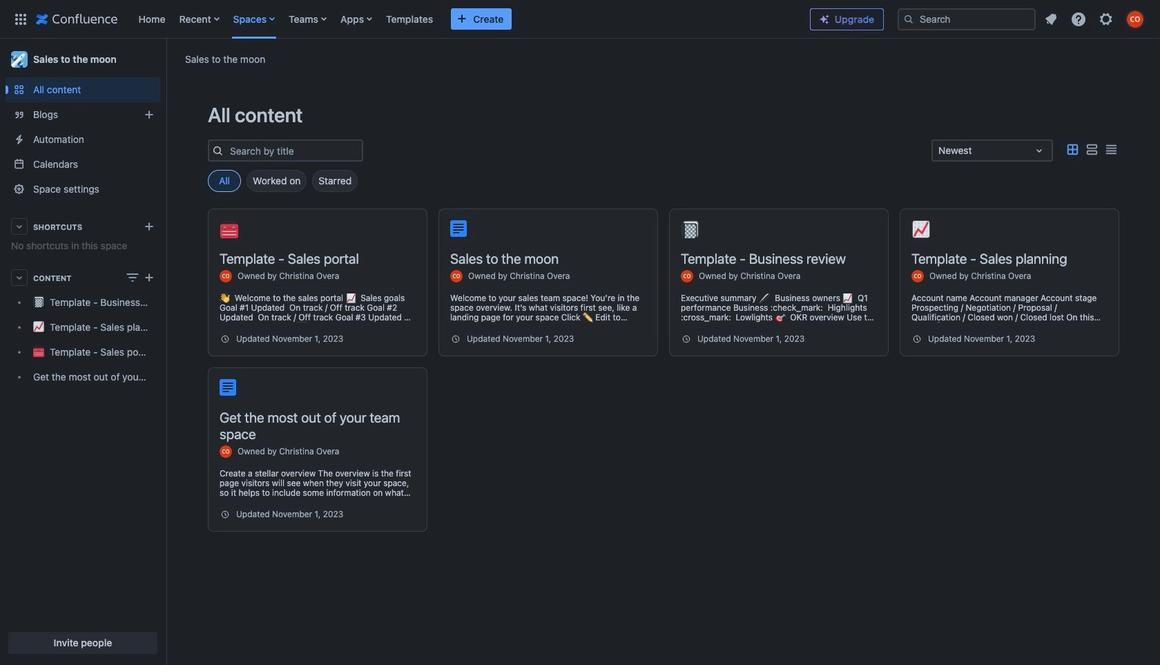 Task type: locate. For each thing, give the bounding box(es) containing it.
banner
[[0, 0, 1160, 41]]

Search by title field
[[226, 141, 362, 160]]

1 horizontal spatial list
[[1039, 7, 1152, 31]]

premium image
[[819, 14, 830, 25]]

:notebook: image
[[682, 220, 700, 238], [682, 220, 700, 238]]

:toolbox: image
[[220, 220, 238, 238]]

cards image
[[1064, 141, 1081, 158]]

list
[[132, 0, 799, 38], [1039, 7, 1152, 31]]

confluence image
[[36, 11, 118, 27], [36, 11, 118, 27]]

list for "premium" image
[[1039, 7, 1152, 31]]

profile picture image for :toolbox: image
[[220, 270, 232, 282]]

:chart_with_upwards_trend: image
[[912, 220, 930, 238]]

None search field
[[898, 8, 1036, 30]]

profile picture image for :chart_with_upwards_trend: image at the right top of page
[[912, 270, 924, 282]]

list for appswitcher icon
[[132, 0, 799, 38]]

:toolbox: image
[[220, 220, 238, 238]]

0 horizontal spatial list
[[132, 0, 799, 38]]

create image
[[141, 269, 157, 286]]

change view image
[[124, 269, 141, 286]]

help icon image
[[1070, 11, 1087, 27]]

Search field
[[898, 8, 1036, 30]]

profile picture image
[[220, 270, 232, 282], [450, 270, 463, 282], [681, 270, 693, 282], [912, 270, 924, 282], [220, 445, 232, 458]]

None text field
[[939, 144, 941, 157]]

tree
[[6, 290, 160, 390]]



Task type: describe. For each thing, give the bounding box(es) containing it.
space element
[[0, 39, 166, 665]]

page image
[[220, 379, 236, 396]]

notification icon image
[[1043, 11, 1059, 27]]

list image
[[1084, 141, 1100, 158]]

collapse sidebar image
[[151, 46, 181, 73]]

settings icon image
[[1098, 11, 1115, 27]]

profile picture image for page image on the bottom
[[220, 445, 232, 458]]

tree inside space "element"
[[6, 290, 160, 390]]

profile picture image for page icon
[[450, 270, 463, 282]]

page image
[[450, 220, 467, 237]]

appswitcher icon image
[[12, 11, 29, 27]]

create a blog image
[[141, 106, 157, 123]]

add shortcut image
[[141, 218, 157, 235]]

compact list image
[[1103, 141, 1119, 158]]

open image
[[1031, 142, 1048, 159]]

:chart_with_upwards_trend: image
[[912, 220, 930, 238]]

global element
[[8, 0, 799, 38]]

search image
[[903, 13, 914, 25]]



Task type: vqa. For each thing, say whether or not it's contained in the screenshot.
TEXT FIELD
yes



